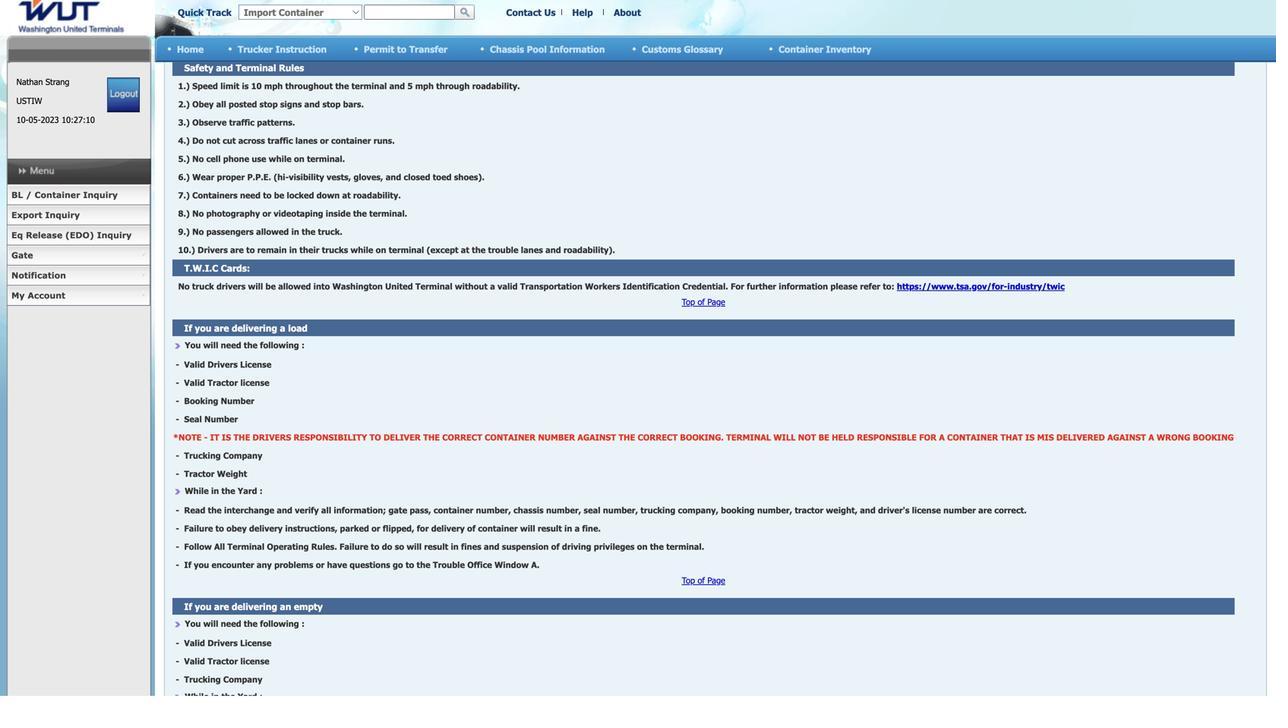 Task type: locate. For each thing, give the bounding box(es) containing it.
customs
[[642, 44, 681, 55]]

to
[[397, 44, 407, 55]]

permit to transfer
[[364, 44, 448, 55]]

inventory
[[826, 44, 872, 55]]

10-
[[16, 115, 29, 125]]

10-05-2023 10:27:10
[[16, 115, 95, 125]]

chassis pool information
[[490, 44, 605, 55]]

inquiry inside "link"
[[97, 230, 132, 240]]

contact us
[[506, 7, 556, 18]]

eq release (edo) inquiry
[[11, 230, 132, 240]]

trucker
[[238, 44, 273, 55]]

0 vertical spatial inquiry
[[83, 190, 118, 200]]

release
[[26, 230, 62, 240]]

inquiry
[[83, 190, 118, 200], [45, 210, 80, 220], [97, 230, 132, 240]]

eq
[[11, 230, 23, 240]]

ustiw
[[16, 96, 42, 106]]

bl / container inquiry
[[11, 190, 118, 200]]

container up the 'export inquiry'
[[35, 190, 80, 200]]

container inventory
[[779, 44, 872, 55]]

customs glossary
[[642, 44, 723, 55]]

inquiry for container
[[83, 190, 118, 200]]

container left inventory
[[779, 44, 824, 55]]

help
[[572, 7, 593, 18]]

instruction
[[276, 44, 327, 55]]

2 vertical spatial inquiry
[[97, 230, 132, 240]]

gate
[[11, 250, 33, 261]]

quick track
[[178, 7, 232, 18]]

1 horizontal spatial container
[[779, 44, 824, 55]]

1 vertical spatial inquiry
[[45, 210, 80, 220]]

strang
[[46, 77, 70, 87]]

1 vertical spatial container
[[35, 190, 80, 200]]

about link
[[614, 7, 641, 18]]

transfer
[[409, 44, 448, 55]]

contact
[[506, 7, 542, 18]]

permit
[[364, 44, 395, 55]]

account
[[28, 291, 65, 301]]

None text field
[[364, 5, 455, 20]]

inquiry up export inquiry link
[[83, 190, 118, 200]]

10:27:10
[[62, 115, 95, 125]]

inquiry right (edo)
[[97, 230, 132, 240]]

trucker instruction
[[238, 44, 327, 55]]

2023
[[41, 115, 59, 125]]

nathan
[[16, 77, 43, 87]]

bl / container inquiry link
[[7, 185, 150, 206]]

0 vertical spatial container
[[779, 44, 824, 55]]

inquiry down bl / container inquiry at left top
[[45, 210, 80, 220]]

container
[[779, 44, 824, 55], [35, 190, 80, 200]]

about
[[614, 7, 641, 18]]



Task type: describe. For each thing, give the bounding box(es) containing it.
nathan strang
[[16, 77, 70, 87]]

help link
[[572, 7, 593, 18]]

export inquiry link
[[7, 206, 150, 226]]

my
[[11, 291, 25, 301]]

glossary
[[684, 44, 723, 55]]

login image
[[107, 78, 140, 112]]

05-
[[29, 115, 41, 125]]

export
[[11, 210, 42, 220]]

notification link
[[7, 266, 150, 286]]

track
[[206, 7, 232, 18]]

home
[[177, 44, 204, 55]]

us
[[544, 7, 556, 18]]

notification
[[11, 271, 66, 281]]

eq release (edo) inquiry link
[[7, 226, 150, 246]]

bl
[[11, 190, 23, 200]]

pool
[[527, 44, 547, 55]]

/
[[26, 190, 32, 200]]

quick
[[178, 7, 204, 18]]

contact us link
[[506, 7, 556, 18]]

0 horizontal spatial container
[[35, 190, 80, 200]]

my account link
[[7, 286, 150, 306]]

inquiry for (edo)
[[97, 230, 132, 240]]

chassis
[[490, 44, 524, 55]]

gate link
[[7, 246, 150, 266]]

my account
[[11, 291, 65, 301]]

export inquiry
[[11, 210, 80, 220]]

information
[[550, 44, 605, 55]]

(edo)
[[65, 230, 94, 240]]



Task type: vqa. For each thing, say whether or not it's contained in the screenshot.
10-05-2023 10:26:58
no



